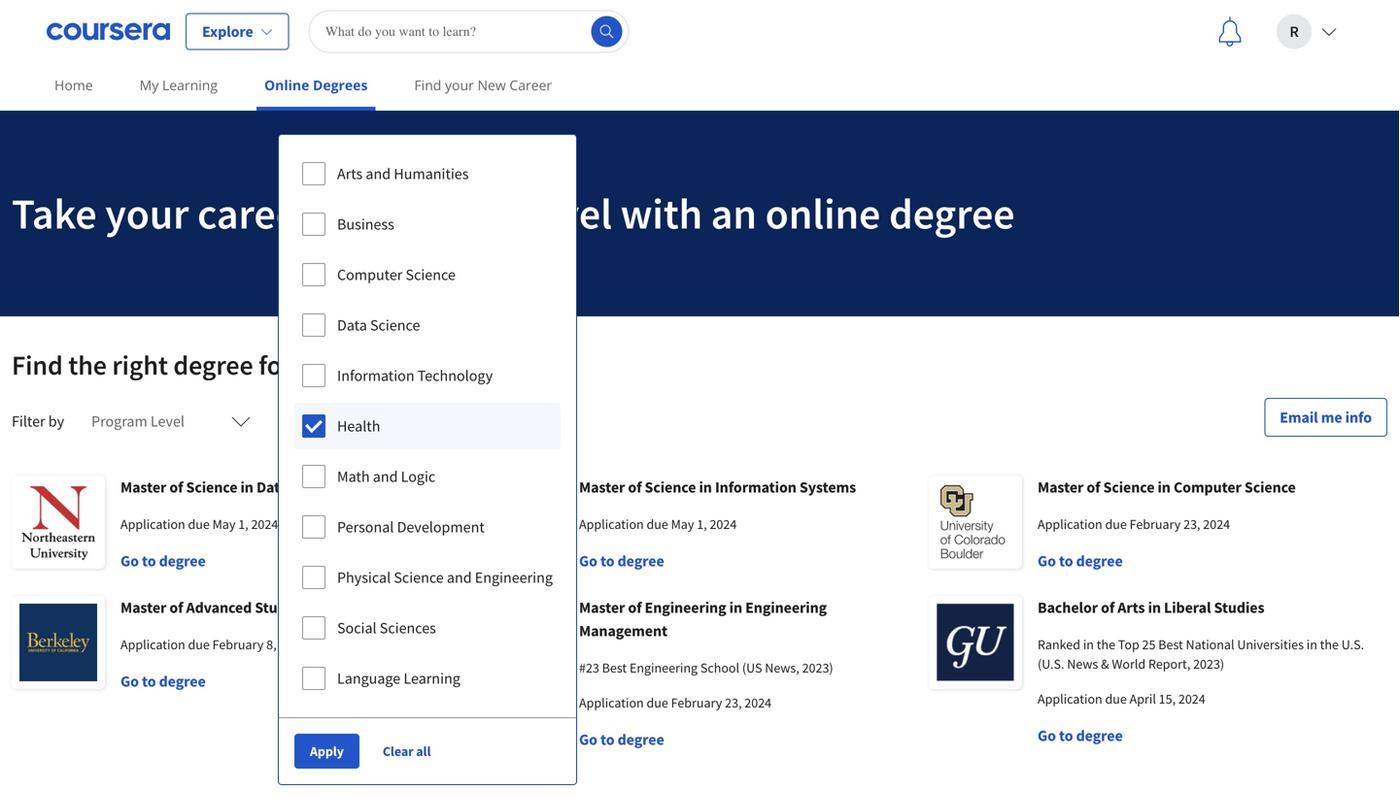 Task type: vqa. For each thing, say whether or not it's contained in the screenshot.
features
no



Task type: describe. For each thing, give the bounding box(es) containing it.
the down arts and humanities
[[368, 187, 429, 240]]

school
[[700, 660, 739, 677]]

personal
[[337, 518, 394, 537]]

master for master of engineering in engineering management
[[579, 598, 625, 618]]

advanced
[[186, 598, 252, 618]]

application for master of science in information systems
[[579, 516, 644, 533]]

arts inside options list "list box"
[[337, 164, 363, 184]]

application due may 1, 2024 for data
[[120, 516, 278, 533]]

of for master of engineering in engineering management
[[628, 598, 642, 618]]

by
[[48, 412, 64, 431]]

sciences
[[380, 619, 436, 638]]

february for science
[[1130, 516, 1181, 533]]

go to degree for master of science in data analytics engineering
[[120, 552, 206, 571]]

analytics
[[291, 478, 353, 497]]

go for master of science in computer science
[[1038, 552, 1056, 571]]

application due may 1, 2024 for information
[[579, 516, 737, 533]]

apply
[[310, 743, 344, 761]]

2024 for data
[[251, 516, 278, 533]]

master for master of science in computer science
[[1038, 478, 1084, 497]]

#23
[[579, 660, 599, 677]]

1 horizontal spatial information
[[715, 478, 796, 497]]

home link
[[47, 63, 101, 107]]

bachelor
[[1038, 598, 1098, 618]]

my learning link
[[132, 63, 225, 107]]

1 vertical spatial 23,
[[725, 695, 742, 712]]

find for find your new career
[[414, 76, 441, 94]]

computer inside options list "list box"
[[337, 265, 403, 285]]

due for in
[[188, 636, 210, 654]]

master of engineering in engineering management
[[579, 598, 827, 641]]

find for find the right degree for you
[[12, 348, 63, 382]]

learning for my learning
[[162, 76, 218, 94]]

your for new
[[445, 76, 474, 94]]

clear
[[383, 743, 413, 761]]

right
[[112, 348, 168, 382]]

may for data
[[212, 516, 235, 533]]

filter by
[[12, 412, 64, 431]]

next
[[437, 187, 517, 240]]

learning for language learning
[[404, 669, 460, 689]]

coursera image
[[47, 16, 170, 47]]

take your career to the next level with an online degree
[[12, 187, 1015, 240]]

northeastern university image for master of science in data analytics engineering
[[12, 476, 105, 569]]

me
[[1321, 408, 1342, 427]]

email
[[1280, 408, 1318, 427]]

language
[[337, 669, 400, 689]]

an
[[711, 187, 757, 240]]

0 vertical spatial application due february 23, 2024
[[1038, 516, 1230, 533]]

career
[[509, 76, 552, 94]]

liberal
[[1164, 598, 1211, 618]]

1 vertical spatial best
[[602, 660, 627, 677]]

in inside master of engineering in engineering management
[[729, 598, 742, 618]]

&
[[1101, 656, 1109, 673]]

university of colorado boulder image
[[929, 476, 1022, 569]]

and for logic
[[373, 467, 398, 487]]

your for career
[[105, 187, 189, 240]]

engineering inside options list "list box"
[[475, 568, 553, 588]]

go for master of advanced study in engineering
[[120, 672, 139, 692]]

master for master of science in data analytics engineering
[[120, 478, 166, 497]]

email me info button
[[1264, 398, 1387, 437]]

studies
[[1214, 598, 1264, 618]]

subject button
[[278, 398, 416, 445]]

personal development
[[337, 518, 485, 537]]

data inside options list "list box"
[[337, 316, 367, 335]]

for
[[259, 348, 292, 382]]

application for master of science in computer science
[[1038, 516, 1102, 533]]

master for master of science in information systems
[[579, 478, 625, 497]]

online
[[765, 187, 880, 240]]

online degrees link
[[256, 63, 375, 111]]

home
[[54, 76, 93, 94]]

degrees
[[313, 76, 368, 94]]

bachelor of arts in liberal studies
[[1038, 598, 1264, 618]]

due for computer
[[1105, 516, 1127, 533]]

systems
[[799, 478, 856, 497]]

top
[[1118, 636, 1139, 654]]

april
[[1130, 691, 1156, 708]]

info
[[1345, 408, 1372, 427]]

of for master of science in computer science
[[1087, 478, 1100, 497]]

georgetown university image
[[929, 597, 1022, 690]]

2024 right the 15,
[[1178, 691, 1205, 708]]

report,
[[1148, 656, 1190, 673]]

due for data
[[188, 516, 210, 533]]

development
[[397, 518, 485, 537]]

computer science
[[337, 265, 456, 285]]

engineering up '#23 best engineering school (us news, 2023)'
[[645, 598, 726, 618]]

1 vertical spatial data
[[256, 478, 288, 497]]

due left april
[[1105, 691, 1127, 708]]

find your new career link
[[407, 63, 560, 107]]

engineering up social
[[313, 598, 395, 618]]

1, for data
[[238, 516, 248, 533]]

2023) inside ranked in the top 25 best national universities in the u.s. (u.s. news & world report, 2023)
[[1193, 656, 1224, 673]]

the left right on the top
[[68, 348, 107, 382]]

apply button
[[294, 734, 359, 769]]

online
[[264, 76, 309, 94]]

1 vertical spatial arts
[[1118, 598, 1145, 618]]

go to degree down application due april 15, 2024
[[1038, 727, 1123, 746]]

career
[[197, 187, 313, 240]]



Task type: locate. For each thing, give the bounding box(es) containing it.
None search field
[[309, 10, 629, 53]]

learning
[[162, 76, 218, 94], [404, 669, 460, 689]]

the left u.s.
[[1320, 636, 1339, 654]]

and down development
[[447, 568, 472, 588]]

2024 for computer
[[1203, 516, 1230, 533]]

with
[[620, 187, 703, 240]]

best inside ranked in the top 25 best national universities in the u.s. (u.s. news & world report, 2023)
[[1158, 636, 1183, 654]]

1 horizontal spatial your
[[445, 76, 474, 94]]

and up business
[[366, 164, 391, 184]]

23, down master of science in computer science
[[1183, 516, 1200, 533]]

technology
[[418, 366, 493, 386]]

my
[[140, 76, 159, 94]]

study
[[255, 598, 294, 618]]

0 vertical spatial arts
[[337, 164, 363, 184]]

1 application due may 1, 2024 from the left
[[120, 516, 278, 533]]

go to degree up "management"
[[579, 552, 664, 571]]

application due april 15, 2024
[[1038, 691, 1205, 708]]

ranked in the top 25 best national universities in the u.s. (u.s. news & world report, 2023)
[[1038, 636, 1364, 673]]

engineering down development
[[475, 568, 553, 588]]

1 horizontal spatial 2023)
[[1193, 656, 1224, 673]]

news,
[[765, 660, 799, 677]]

world
[[1112, 656, 1146, 673]]

find the right degree for you
[[12, 348, 340, 382]]

1 horizontal spatial arts
[[1118, 598, 1145, 618]]

engineering up "personal development" at the left of the page
[[356, 478, 437, 497]]

1 horizontal spatial best
[[1158, 636, 1183, 654]]

of for bachelor of arts in liberal studies
[[1101, 598, 1115, 618]]

application due february 23, 2024 down master of science in computer science
[[1038, 516, 1230, 533]]

1 vertical spatial and
[[373, 467, 398, 487]]

1 may from the left
[[212, 516, 235, 533]]

may for information
[[671, 516, 694, 533]]

0 horizontal spatial data
[[256, 478, 288, 497]]

master of advanced study in engineering
[[120, 598, 395, 618]]

physical
[[337, 568, 391, 588]]

may down master of science in information systems
[[671, 516, 694, 533]]

due for information
[[647, 516, 668, 533]]

online degrees
[[264, 76, 368, 94]]

go to degree up advanced
[[120, 552, 206, 571]]

find your new career
[[414, 76, 552, 94]]

go to degree down "#23"
[[579, 731, 664, 750]]

go to degree up bachelor
[[1038, 552, 1123, 571]]

go for master of science in data analytics engineering
[[120, 552, 139, 571]]

universities
[[1237, 636, 1304, 654]]

0 horizontal spatial best
[[602, 660, 627, 677]]

0 vertical spatial best
[[1158, 636, 1183, 654]]

northeastern university image for master of science in information systems
[[470, 476, 563, 569]]

learning inside options list "list box"
[[404, 669, 460, 689]]

1 horizontal spatial february
[[671, 695, 722, 712]]

math and logic
[[337, 467, 435, 487]]

filter
[[12, 412, 45, 431]]

master of science in data analytics engineering
[[120, 478, 437, 497]]

1 vertical spatial information
[[715, 478, 796, 497]]

1 horizontal spatial northeastern university image
[[470, 476, 563, 569]]

february down master of science in computer science
[[1130, 516, 1181, 533]]

in
[[240, 478, 253, 497], [699, 478, 712, 497], [1158, 478, 1171, 497], [297, 598, 310, 618], [729, 598, 742, 618], [1148, 598, 1161, 618], [1083, 636, 1094, 654], [1306, 636, 1317, 654]]

february for advanced
[[212, 636, 264, 654]]

february left 8,
[[212, 636, 264, 654]]

engineering down "management"
[[630, 660, 698, 677]]

0 vertical spatial find
[[414, 76, 441, 94]]

find
[[414, 76, 441, 94], [12, 348, 63, 382]]

2 vertical spatial and
[[447, 568, 472, 588]]

0 vertical spatial data
[[337, 316, 367, 335]]

0 vertical spatial learning
[[162, 76, 218, 94]]

1 horizontal spatial may
[[671, 516, 694, 533]]

0 horizontal spatial learning
[[162, 76, 218, 94]]

0 horizontal spatial computer
[[337, 265, 403, 285]]

go
[[120, 552, 139, 571], [579, 552, 597, 571], [1038, 552, 1056, 571], [120, 672, 139, 692], [1038, 727, 1056, 746], [579, 731, 597, 750]]

and for humanities
[[366, 164, 391, 184]]

arts up top
[[1118, 598, 1145, 618]]

1 vertical spatial application due february 23, 2024
[[579, 695, 772, 712]]

humanities
[[394, 164, 469, 184]]

best
[[1158, 636, 1183, 654], [602, 660, 627, 677]]

may down master of science in data analytics engineering
[[212, 516, 235, 533]]

15,
[[1159, 691, 1176, 708]]

go to degree down application due february 8, 2024
[[120, 672, 206, 692]]

application due february 23, 2024 down '#23 best engineering school (us news, 2023)'
[[579, 695, 772, 712]]

science
[[406, 265, 456, 285], [370, 316, 420, 335], [186, 478, 237, 497], [645, 478, 696, 497], [1103, 478, 1155, 497], [1244, 478, 1296, 497], [394, 568, 444, 588]]

application for master of science in data analytics engineering
[[120, 516, 185, 533]]

the up &
[[1097, 636, 1115, 654]]

due down master of science in information systems
[[647, 516, 668, 533]]

language learning
[[337, 669, 460, 689]]

learning right my
[[162, 76, 218, 94]]

go to degree for master of science in information systems
[[579, 552, 664, 571]]

due down advanced
[[188, 636, 210, 654]]

management
[[579, 622, 667, 641]]

25
[[1142, 636, 1156, 654]]

master inside master of engineering in engineering management
[[579, 598, 625, 618]]

2024 right 8,
[[279, 636, 306, 654]]

1,
[[238, 516, 248, 533], [697, 516, 707, 533]]

of
[[169, 478, 183, 497], [628, 478, 642, 497], [1087, 478, 1100, 497], [169, 598, 183, 618], [628, 598, 642, 618], [1101, 598, 1115, 618]]

master of science in information systems
[[579, 478, 856, 497]]

data up the you
[[337, 316, 367, 335]]

2024 for in
[[279, 636, 306, 654]]

(us
[[742, 660, 762, 677]]

arts and humanities
[[337, 164, 469, 184]]

u.s.
[[1341, 636, 1364, 654]]

2 horizontal spatial february
[[1130, 516, 1181, 533]]

master
[[120, 478, 166, 497], [579, 478, 625, 497], [1038, 478, 1084, 497], [120, 598, 166, 618], [579, 598, 625, 618]]

february down '#23 best engineering school (us news, 2023)'
[[671, 695, 722, 712]]

1 horizontal spatial learning
[[404, 669, 460, 689]]

0 horizontal spatial information
[[337, 366, 414, 386]]

1, down master of science in data analytics engineering
[[238, 516, 248, 533]]

data science
[[337, 316, 420, 335]]

data left analytics
[[256, 478, 288, 497]]

data
[[337, 316, 367, 335], [256, 478, 288, 497]]

1, for information
[[697, 516, 707, 533]]

you
[[297, 348, 340, 382]]

due down master of science in computer science
[[1105, 516, 1127, 533]]

application due may 1, 2024 up advanced
[[120, 516, 278, 533]]

1 horizontal spatial 1,
[[697, 516, 707, 533]]

social
[[337, 619, 377, 638]]

arts
[[337, 164, 363, 184], [1118, 598, 1145, 618]]

all
[[416, 743, 431, 761]]

2024 for information
[[710, 516, 737, 533]]

of for master of science in information systems
[[628, 478, 642, 497]]

physical science and engineering
[[337, 568, 553, 588]]

business
[[337, 215, 394, 234]]

logic
[[401, 467, 435, 487]]

subject
[[289, 412, 339, 431]]

1 horizontal spatial 23,
[[1183, 516, 1200, 533]]

news
[[1067, 656, 1098, 673]]

1 1, from the left
[[238, 516, 248, 533]]

go for master of science in information systems
[[579, 552, 597, 571]]

your right the take on the left top
[[105, 187, 189, 240]]

information down data science
[[337, 366, 414, 386]]

2023) right news,
[[802, 660, 833, 677]]

1 horizontal spatial find
[[414, 76, 441, 94]]

your
[[445, 76, 474, 94], [105, 187, 189, 240]]

2024 down master of science in data analytics engineering
[[251, 516, 278, 533]]

and right math
[[373, 467, 398, 487]]

0 horizontal spatial application due may 1, 2024
[[120, 516, 278, 533]]

0 horizontal spatial february
[[212, 636, 264, 654]]

0 horizontal spatial arts
[[337, 164, 363, 184]]

1 vertical spatial find
[[12, 348, 63, 382]]

1 horizontal spatial computer
[[1174, 478, 1241, 497]]

0 horizontal spatial 2023)
[[802, 660, 833, 677]]

0 horizontal spatial your
[[105, 187, 189, 240]]

math
[[337, 467, 370, 487]]

learning down sciences
[[404, 669, 460, 689]]

take
[[12, 187, 97, 240]]

0 horizontal spatial find
[[12, 348, 63, 382]]

1 vertical spatial computer
[[1174, 478, 1241, 497]]

0 horizontal spatial application due february 23, 2024
[[579, 695, 772, 712]]

0 horizontal spatial 23,
[[725, 695, 742, 712]]

0 horizontal spatial 1,
[[238, 516, 248, 533]]

information left systems
[[715, 478, 796, 497]]

0 vertical spatial computer
[[337, 265, 403, 285]]

2024 down master of science in information systems
[[710, 516, 737, 533]]

2 vertical spatial february
[[671, 695, 722, 712]]

national
[[1186, 636, 1234, 654]]

8,
[[266, 636, 276, 654]]

email me info
[[1280, 408, 1372, 427]]

master of science in computer science
[[1038, 478, 1296, 497]]

go to degree for master of science in computer science
[[1038, 552, 1123, 571]]

#23 best engineering school (us news, 2023)
[[579, 660, 833, 677]]

information inside options list "list box"
[[337, 366, 414, 386]]

actions toolbar
[[279, 718, 576, 785]]

due
[[188, 516, 210, 533], [647, 516, 668, 533], [1105, 516, 1127, 533], [188, 636, 210, 654], [1105, 691, 1127, 708], [647, 695, 668, 712]]

2 1, from the left
[[697, 516, 707, 533]]

2023) down national
[[1193, 656, 1224, 673]]

application for master of advanced study in engineering
[[120, 636, 185, 654]]

find left "new"
[[414, 76, 441, 94]]

to
[[321, 187, 359, 240], [142, 552, 156, 571], [600, 552, 615, 571], [1059, 552, 1073, 571], [142, 672, 156, 692], [1059, 727, 1073, 746], [600, 731, 615, 750]]

1 horizontal spatial application due may 1, 2024
[[579, 516, 737, 533]]

1 northeastern university image from the left
[[12, 476, 105, 569]]

0 vertical spatial february
[[1130, 516, 1181, 533]]

of for master of science in data analytics engineering
[[169, 478, 183, 497]]

1 vertical spatial your
[[105, 187, 189, 240]]

due up advanced
[[188, 516, 210, 533]]

your left "new"
[[445, 76, 474, 94]]

1 horizontal spatial data
[[337, 316, 367, 335]]

due down '#23 best engineering school (us news, 2023)'
[[647, 695, 668, 712]]

1 vertical spatial february
[[212, 636, 264, 654]]

best right "#23"
[[602, 660, 627, 677]]

new
[[477, 76, 506, 94]]

2023)
[[1193, 656, 1224, 673], [802, 660, 833, 677]]

of for master of advanced study in engineering
[[169, 598, 183, 618]]

application due may 1, 2024 down master of science in information systems
[[579, 516, 737, 533]]

0 vertical spatial your
[[445, 76, 474, 94]]

information technology
[[337, 366, 493, 386]]

clear all button
[[375, 734, 439, 769]]

2 may from the left
[[671, 516, 694, 533]]

engineering
[[356, 478, 437, 497], [475, 568, 553, 588], [313, 598, 395, 618], [645, 598, 726, 618], [745, 598, 827, 618], [630, 660, 698, 677]]

2024 down master of science in computer science
[[1203, 516, 1230, 533]]

2 application due may 1, 2024 from the left
[[579, 516, 737, 533]]

go to degree
[[120, 552, 206, 571], [579, 552, 664, 571], [1038, 552, 1123, 571], [120, 672, 206, 692], [1038, 727, 1123, 746], [579, 731, 664, 750]]

find up filter by at the left bottom
[[12, 348, 63, 382]]

2024 down the (us
[[744, 695, 772, 712]]

may
[[212, 516, 235, 533], [671, 516, 694, 533]]

february
[[1130, 516, 1181, 533], [212, 636, 264, 654], [671, 695, 722, 712]]

my learning
[[140, 76, 218, 94]]

master for master of advanced study in engineering
[[120, 598, 166, 618]]

options list list box
[[279, 135, 576, 718]]

(u.s.
[[1038, 656, 1064, 673]]

of inside master of engineering in engineering management
[[628, 598, 642, 618]]

2 northeastern university image from the left
[[470, 476, 563, 569]]

1, down master of science in information systems
[[697, 516, 707, 533]]

social sciences
[[337, 619, 436, 638]]

0 horizontal spatial northeastern university image
[[12, 476, 105, 569]]

arts up business
[[337, 164, 363, 184]]

0 horizontal spatial may
[[212, 516, 235, 533]]

1 vertical spatial learning
[[404, 669, 460, 689]]

best up report,
[[1158, 636, 1183, 654]]

application due february 8, 2024
[[120, 636, 306, 654]]

health
[[337, 417, 380, 436]]

and
[[366, 164, 391, 184], [373, 467, 398, 487], [447, 568, 472, 588]]

23,
[[1183, 516, 1200, 533], [725, 695, 742, 712]]

1 horizontal spatial application due february 23, 2024
[[1038, 516, 1230, 533]]

clear all
[[383, 743, 431, 761]]

0 vertical spatial and
[[366, 164, 391, 184]]

go to degree for master of advanced study in engineering
[[120, 672, 206, 692]]

0 vertical spatial 23,
[[1183, 516, 1200, 533]]

23, down school on the bottom of the page
[[725, 695, 742, 712]]

0 vertical spatial information
[[337, 366, 414, 386]]

northeastern university image
[[12, 476, 105, 569], [470, 476, 563, 569]]

engineering up news,
[[745, 598, 827, 618]]

level
[[525, 187, 612, 240]]

ranked
[[1038, 636, 1080, 654]]

university of california, berkeley image
[[12, 597, 105, 690]]



